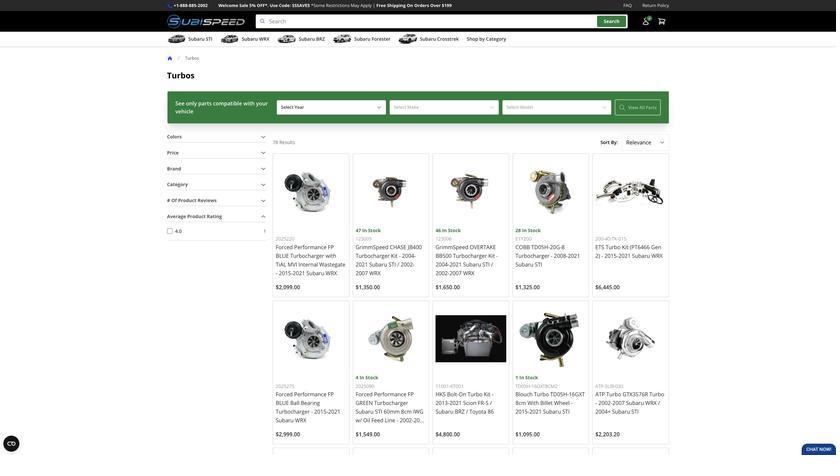 Task type: vqa. For each thing, say whether or not it's contained in the screenshot.


Task type: describe. For each thing, give the bounding box(es) containing it.
2)
[[596, 252, 600, 260]]

8cm inside the 4 in stock 2025090 forced performance fp green turbocharger subaru sti 60mm 8cm iwg w/ oil feed line - 2002-2007 subaru wrx / 2004+ subaru sti
[[401, 408, 412, 416]]

kit inside 47 in stock 123005 grimmspeed chase jb400 turbocharger kit - 2004- 2021 subaru sti / 2002- 2007 wrx
[[391, 252, 398, 260]]

forced performance fp blue turbocharger with tial mvi internal wastegate - 2015-2021 subaru wrx
[[276, 244, 346, 277]]

subaru inside subaru brz dropdown button
[[299, 36, 315, 42]]

- inside 2025275 forced performance fp blue ball bearing turbocharger - 2015-2021 subaru wrx
[[311, 408, 313, 416]]

subaru inside ets turbo kit (pt6466 gen 2) - 2015-2021 subaru wrx
[[632, 252, 650, 260]]

sti inside 47 in stock 123005 grimmspeed chase jb400 turbocharger kit - 2004- 2021 subaru sti / 2002- 2007 wrx
[[389, 261, 396, 268]]

4
[[356, 375, 358, 381]]

button image
[[642, 17, 650, 25]]

- inside 47 in stock 123005 grimmspeed chase jb400 turbocharger kit - 2004- 2021 subaru sti / 2002- 2007 wrx
[[399, 252, 401, 260]]

2 vertical spatial td05h-
[[550, 391, 569, 398]]

$199
[[442, 2, 452, 8]]

hks
[[436, 391, 446, 398]]

- inside forced performance fp blue turbocharger with tial mvi internal wastegate - 2015-2021 subaru wrx
[[276, 270, 278, 277]]

iwg
[[413, 408, 423, 416]]

200-
[[596, 236, 605, 242]]

2004- for bb500
[[436, 261, 450, 268]]

sti up feed
[[375, 408, 382, 416]]

shop
[[467, 36, 478, 42]]

/ inside 46 in stock 123006 grimmspeed overtake bb500 turbocharger kit - 2004-2021 subaru sti / 2002-2007 wrx
[[491, 261, 493, 268]]

sort
[[601, 139, 610, 146]]

wrx inside 47 in stock 123005 grimmspeed chase jb400 turbocharger kit - 2004- 2021 subaru sti / 2002- 2007 wrx
[[369, 270, 381, 277]]

015
[[619, 236, 627, 242]]

2021 inside 28 in stock e1120g cobb td05h-20g-8 turbocharger - 2008-2021 subaru sti
[[568, 252, 580, 260]]

sti inside 1 in stock td05h-16gxt8cm2 blouch turbo td05h-16gxt 8cm with billet wheel - 2015-2021 subaru sti
[[562, 408, 570, 416]]

kit inside 11001-kt001 hks bolt-on turbo kit - 2013-2021 scion fr-s / subaru brz / toyota 86
[[484, 391, 490, 398]]

restrictions
[[326, 2, 350, 8]]

cobb
[[516, 244, 530, 251]]

11001-kt001 hks bolt-on turbo kit - 2013-2021 scion fr-s / subaru brz / toyota 86
[[436, 383, 494, 416]]

2007 inside atp-sub-030 atp turbo gtx3576r turbo - 2002-2007 subaru wrx / 2004+ subaru sti
[[613, 400, 625, 407]]

- inside 11001-kt001 hks bolt-on turbo kit - 2013-2021 scion fr-s / subaru brz / toyota 86
[[492, 391, 494, 398]]

2021 inside ets turbo kit (pt6466 gen 2) - 2015-2021 subaru wrx
[[619, 252, 631, 260]]

on inside 11001-kt001 hks bolt-on turbo kit - 2013-2021 scion fr-s / subaru brz / toyota 86
[[459, 391, 466, 398]]

28
[[516, 227, 521, 234]]

in for cobb td05h-20g-8 turbocharger - 2008-2021 subaru sti
[[522, 227, 527, 234]]

2015- inside 2025275 forced performance fp blue ball bearing turbocharger - 2015-2021 subaru wrx
[[314, 408, 328, 416]]

2013-
[[436, 400, 450, 407]]

- inside atp-sub-030 atp turbo gtx3576r turbo - 2002-2007 subaru wrx / 2004+ subaru sti
[[596, 400, 597, 407]]

grimmspeed overtake bb500 turbocharger kit - 2004-2021 subaru sti / 2002-2007 wrx image
[[436, 156, 506, 227]]

forced inside the 4 in stock 2025090 forced performance fp green turbocharger subaru sti 60mm 8cm iwg w/ oil feed line - 2002-2007 subaru wrx / 2004+ subaru sti
[[356, 391, 373, 398]]

fp inside forced performance fp blue turbocharger with tial mvi internal wastegate - 2015-2021 subaru wrx
[[328, 244, 334, 251]]

46 in stock 123006 grimmspeed overtake bb500 turbocharger kit - 2004-2021 subaru sti / 2002-2007 wrx
[[436, 227, 498, 277]]

only
[[186, 100, 197, 107]]

subaru inside 28 in stock e1120g cobb td05h-20g-8 turbocharger - 2008-2021 subaru sti
[[516, 261, 534, 268]]

2008-
[[554, 252, 568, 260]]

2002
[[198, 2, 208, 8]]

turbo inside ets turbo kit (pt6466 gen 2) - 2015-2021 subaru wrx
[[606, 244, 621, 251]]

faq link
[[624, 2, 632, 9]]

faq
[[624, 2, 632, 8]]

sti inside atp-sub-030 atp turbo gtx3576r turbo - 2002-2007 subaru wrx / 2004+ subaru sti
[[632, 408, 639, 416]]

oil
[[363, 417, 370, 424]]

- inside ets turbo kit (pt6466 gen 2) - 2015-2021 subaru wrx
[[602, 252, 603, 260]]

search input field
[[256, 14, 628, 28]]

stock for overtake
[[448, 227, 461, 234]]

2002- inside 47 in stock 123005 grimmspeed chase jb400 turbocharger kit - 2004- 2021 subaru sti / 2002- 2007 wrx
[[401, 261, 415, 268]]

search button
[[597, 16, 626, 27]]

subaru inside 46 in stock 123006 grimmspeed overtake bb500 turbocharger kit - 2004-2021 subaru sti / 2002-2007 wrx
[[463, 261, 481, 268]]

turbocharger inside 28 in stock e1120g cobb td05h-20g-8 turbocharger - 2008-2021 subaru sti
[[516, 252, 550, 260]]

888-
[[180, 2, 189, 8]]

crosstrek
[[437, 36, 459, 42]]

(pt6466
[[630, 244, 650, 251]]

wrx inside ets turbo kit (pt6466 gen 2) - 2015-2021 subaru wrx
[[652, 252, 663, 260]]

$1,325.00
[[516, 284, 540, 291]]

performance inside forced performance fp blue turbocharger with tial mvi internal wastegate - 2015-2021 subaru wrx
[[294, 244, 327, 251]]

|
[[373, 2, 375, 8]]

sale
[[239, 2, 248, 8]]

price button
[[167, 148, 266, 158]]

/ inside the 4 in stock 2025090 forced performance fp green turbocharger subaru sti 60mm 8cm iwg w/ oil feed line - 2002-2007 subaru wrx / 2004+ subaru sti
[[388, 426, 390, 433]]

Select Make button
[[390, 100, 499, 115]]

1 vertical spatial product
[[187, 213, 206, 220]]

$2,203.20
[[596, 431, 620, 438]]

- inside 1 in stock td05h-16gxt8cm2 blouch turbo td05h-16gxt 8cm with billet wheel - 2015-2021 subaru sti
[[571, 400, 573, 407]]

shop by category button
[[467, 33, 506, 46]]

4.0 button
[[167, 229, 172, 234]]

search
[[604, 18, 620, 24]]

in for grimmspeed overtake bb500 turbocharger kit - 2004-2021 subaru sti / 2002-2007 wrx
[[442, 227, 447, 234]]

gtx3576r
[[623, 391, 648, 398]]

chase
[[390, 244, 407, 251]]

blouch turbo td05h-16gxt 8cm with billet wheel - 2015-2021 subaru sti image
[[516, 304, 586, 374]]

wrx inside the 4 in stock 2025090 forced performance fp green turbocharger subaru sti 60mm 8cm iwg w/ oil feed line - 2002-2007 subaru wrx / 2004+ subaru sti
[[375, 426, 386, 433]]

60mm
[[384, 408, 400, 416]]

brz inside dropdown button
[[316, 36, 325, 42]]

grimmspeed chase jb400 turbocharger kit - 2004-2021 subaru sti / 2002-2007 wrx image
[[356, 156, 426, 227]]

rating
[[207, 213, 222, 220]]

use
[[270, 2, 278, 8]]

w/
[[356, 417, 362, 424]]

/ inside atp-sub-030 atp turbo gtx3576r turbo - 2002-2007 subaru wrx / 2004+ subaru sti
[[658, 400, 660, 407]]

billet
[[540, 400, 553, 407]]

blouch
[[516, 391, 533, 398]]

# of product reviews
[[167, 197, 217, 204]]

a subaru brz thumbnail image image
[[277, 34, 296, 44]]

results
[[279, 139, 295, 146]]

forced performance fp blue ball bearing turbocharger - 2015-2021 subaru wrx image
[[276, 304, 346, 374]]

may
[[351, 2, 359, 8]]

2002- inside the 4 in stock 2025090 forced performance fp green turbocharger subaru sti 60mm 8cm iwg w/ oil feed line - 2002-2007 subaru wrx / 2004+ subaru sti
[[400, 417, 414, 424]]

2007 inside the 4 in stock 2025090 forced performance fp green turbocharger subaru sti 60mm 8cm iwg w/ oil feed line - 2002-2007 subaru wrx / 2004+ subaru sti
[[414, 417, 426, 424]]

1 in stock td05h-16gxt8cm2 blouch turbo td05h-16gxt 8cm with billet wheel - 2015-2021 subaru sti
[[516, 375, 585, 416]]

8cm inside 1 in stock td05h-16gxt8cm2 blouch turbo td05h-16gxt 8cm with billet wheel - 2015-2021 subaru sti
[[516, 400, 526, 407]]

stock for blouch
[[525, 375, 538, 381]]

select model image
[[602, 105, 607, 110]]

subaru inside 11001-kt001 hks bolt-on turbo kit - 2013-2021 scion fr-s / subaru brz / toyota 86
[[436, 408, 454, 416]]

turbocharger inside 2025275 forced performance fp blue ball bearing turbocharger - 2015-2021 subaru wrx
[[276, 408, 310, 416]]

forced inside 2025275 forced performance fp blue ball bearing turbocharger - 2015-2021 subaru wrx
[[276, 391, 293, 398]]

123005
[[356, 236, 372, 242]]

2021 inside 2025275 forced performance fp blue ball bearing turbocharger - 2015-2021 subaru wrx
[[328, 408, 340, 416]]

40-
[[605, 236, 612, 242]]

2004+ inside the 4 in stock 2025090 forced performance fp green turbocharger subaru sti 60mm 8cm iwg w/ oil feed line - 2002-2007 subaru wrx / 2004+ subaru sti
[[391, 426, 406, 433]]

welcome
[[218, 2, 238, 8]]

- inside 46 in stock 123006 grimmspeed overtake bb500 turbocharger kit - 2004-2021 subaru sti / 2002-2007 wrx
[[496, 252, 498, 260]]

turbo right gtx3576r
[[650, 391, 664, 398]]

blue inside 2025275 forced performance fp blue ball bearing turbocharger - 2015-2021 subaru wrx
[[276, 400, 289, 407]]

compatible
[[213, 100, 242, 107]]

subaru crosstrek button
[[399, 33, 459, 46]]

return
[[643, 2, 656, 8]]

0 vertical spatial turbos
[[185, 55, 199, 61]]

fp inside the 4 in stock 2025090 forced performance fp green turbocharger subaru sti 60mm 8cm iwg w/ oil feed line - 2002-2007 subaru wrx / 2004+ subaru sti
[[408, 391, 414, 398]]

030
[[615, 383, 623, 389]]

sti inside subaru sti dropdown button
[[206, 36, 212, 42]]

average product rating
[[167, 213, 222, 220]]

subispeed logo image
[[167, 14, 245, 28]]

open widget image
[[3, 436, 19, 452]]

subaru forester button
[[333, 33, 391, 46]]

orders
[[414, 2, 429, 8]]

blue inside forced performance fp blue turbocharger with tial mvi internal wastegate - 2015-2021 subaru wrx
[[276, 252, 289, 260]]

subaru inside forced performance fp blue turbocharger with tial mvi internal wastegate - 2015-2021 subaru wrx
[[306, 270, 324, 277]]

category
[[167, 181, 188, 188]]

1 for 1
[[263, 228, 266, 234]]

2025220
[[276, 236, 295, 242]]

forced performance fp blue turbocharger with tial mvi internal wastegate - 2015-2021 subaru wrx image
[[276, 156, 346, 227]]

in for forced performance fp green turbocharger subaru sti 60mm 8cm iwg w/ oil feed line - 2002-2007 subaru wrx / 2004+ subaru sti
[[360, 375, 364, 381]]

a subaru forester thumbnail image image
[[333, 34, 352, 44]]

stock for performance
[[366, 375, 378, 381]]

subaru sti
[[188, 36, 212, 42]]

select... image
[[659, 140, 665, 145]]

+1-888-885-2002
[[174, 2, 208, 8]]

subaru wrx
[[242, 36, 269, 42]]

4.0
[[175, 228, 182, 234]]

average product rating button
[[167, 212, 266, 222]]

2021 inside 11001-kt001 hks bolt-on turbo kit - 2013-2021 scion fr-s / subaru brz / toyota 86
[[450, 400, 462, 407]]

885-
[[189, 2, 198, 8]]

subaru inside subaru wrx dropdown button
[[242, 36, 258, 42]]

2015- inside forced performance fp blue turbocharger with tial mvi internal wastegate - 2015-2021 subaru wrx
[[279, 270, 293, 277]]

+1-888-885-2002 link
[[174, 2, 208, 9]]

86
[[488, 408, 494, 416]]

$4,800.00
[[436, 431, 460, 438]]

123006
[[436, 236, 452, 242]]

47
[[356, 227, 361, 234]]

by
[[479, 36, 485, 42]]

e1120g
[[516, 236, 532, 242]]

return policy link
[[643, 2, 669, 9]]

$6,445.00
[[596, 284, 620, 291]]

1 for 1 in stock td05h-16gxt8cm2 blouch turbo td05h-16gxt 8cm with billet wheel - 2015-2021 subaru sti
[[516, 375, 518, 381]]

over
[[430, 2, 441, 8]]



Task type: locate. For each thing, give the bounding box(es) containing it.
wrx inside atp-sub-030 atp turbo gtx3576r turbo - 2002-2007 subaru wrx / 2004+ subaru sti
[[646, 400, 657, 407]]

in inside the 4 in stock 2025090 forced performance fp green turbocharger subaru sti 60mm 8cm iwg w/ oil feed line - 2002-2007 subaru wrx / 2004+ subaru sti
[[360, 375, 364, 381]]

2015- down with
[[516, 408, 530, 416]]

td05h- right 'cobb'
[[531, 244, 550, 251]]

turbocharger inside 47 in stock 123005 grimmspeed chase jb400 turbocharger kit - 2004- 2021 subaru sti / 2002- 2007 wrx
[[356, 252, 390, 260]]

subaru sti button
[[167, 33, 212, 46]]

0 vertical spatial 8cm
[[516, 400, 526, 407]]

welcome sale 5% off*. use code: sssave5
[[218, 2, 310, 8]]

brz inside 11001-kt001 hks bolt-on turbo kit - 2013-2021 scion fr-s / subaru brz / toyota 86
[[455, 408, 465, 416]]

0 vertical spatial 2004-
[[402, 252, 416, 260]]

average
[[167, 213, 186, 220]]

1 vertical spatial 1
[[516, 375, 518, 381]]

subaru brz
[[299, 36, 325, 42]]

0 vertical spatial brz
[[316, 36, 325, 42]]

grimmspeed down 123005
[[356, 244, 389, 251]]

with
[[528, 400, 539, 407]]

2004- inside 46 in stock 123006 grimmspeed overtake bb500 turbocharger kit - 2004-2021 subaru sti / 2002-2007 wrx
[[436, 261, 450, 268]]

turbo up scion
[[468, 391, 483, 398]]

wrx down gen
[[652, 252, 663, 260]]

wrx up '$1,350.00'
[[369, 270, 381, 277]]

turbo inside 11001-kt001 hks bolt-on turbo kit - 2013-2021 scion fr-s / subaru brz / toyota 86
[[468, 391, 483, 398]]

gen
[[651, 244, 661, 251]]

Select... button
[[622, 135, 669, 151]]

1 grimmspeed from the left
[[356, 244, 389, 251]]

wheel
[[554, 400, 570, 407]]

# of product reviews button
[[167, 196, 266, 206]]

2021 inside 47 in stock 123005 grimmspeed chase jb400 turbocharger kit - 2004- 2021 subaru sti / 2002- 2007 wrx
[[356, 261, 368, 268]]

blue left ball
[[276, 400, 289, 407]]

stock for td05h-
[[528, 227, 541, 234]]

subaru inside subaru forester dropdown button
[[354, 36, 370, 42]]

sti inside 28 in stock e1120g cobb td05h-20g-8 turbocharger - 2008-2021 subaru sti
[[535, 261, 542, 268]]

forced down "2025275"
[[276, 391, 293, 398]]

stock for chase
[[368, 227, 381, 234]]

bearing
[[301, 400, 320, 407]]

line
[[385, 417, 395, 424]]

2004+ inside atp-sub-030 atp turbo gtx3576r turbo - 2002-2007 subaru wrx / 2004+ subaru sti
[[596, 408, 611, 416]]

0 horizontal spatial 2004-
[[402, 252, 416, 260]]

td05h- inside 28 in stock e1120g cobb td05h-20g-8 turbocharger - 2008-2021 subaru sti
[[531, 244, 550, 251]]

atp
[[596, 391, 605, 398]]

colors button
[[167, 132, 266, 142]]

2007 down iwg
[[414, 417, 426, 424]]

vehicle
[[175, 108, 193, 115]]

0 vertical spatial blue
[[276, 252, 289, 260]]

forester
[[372, 36, 391, 42]]

on left "orders"
[[407, 2, 413, 8]]

2002- inside 46 in stock 123006 grimmspeed overtake bb500 turbocharger kit - 2004-2021 subaru sti / 2002-2007 wrx
[[436, 270, 450, 277]]

see
[[175, 100, 185, 107]]

turbocharger inside forced performance fp blue turbocharger with tial mvi internal wastegate - 2015-2021 subaru wrx
[[290, 252, 324, 260]]

sti down the w/
[[356, 434, 363, 442]]

atp-
[[596, 383, 605, 389]]

2025275
[[276, 383, 295, 389]]

td05h-
[[531, 244, 550, 251], [516, 383, 532, 389], [550, 391, 569, 398]]

2007 inside 47 in stock 123005 grimmspeed chase jb400 turbocharger kit - 2004- 2021 subaru sti / 2002- 2007 wrx
[[356, 270, 368, 277]]

turbocharger down overtake
[[453, 252, 487, 260]]

stock up 123005
[[368, 227, 381, 234]]

with inside forced performance fp blue turbocharger with tial mvi internal wastegate - 2015-2021 subaru wrx
[[326, 252, 336, 260]]

8
[[562, 244, 565, 251]]

stock inside 28 in stock e1120g cobb td05h-20g-8 turbocharger - 2008-2021 subaru sti
[[528, 227, 541, 234]]

sti down chase
[[389, 261, 396, 268]]

stock up e1120g
[[528, 227, 541, 234]]

1 horizontal spatial 1
[[516, 375, 518, 381]]

grimmspeed inside 47 in stock 123005 grimmspeed chase jb400 turbocharger kit - 2004- 2021 subaru sti / 2002- 2007 wrx
[[356, 244, 389, 251]]

46
[[436, 227, 441, 234]]

subaru wrx button
[[220, 33, 269, 46]]

0 vertical spatial td05h-
[[531, 244, 550, 251]]

brand button
[[167, 164, 266, 174]]

1 vertical spatial 2004-
[[436, 261, 450, 268]]

Select Model button
[[502, 100, 612, 115]]

atp turbo gtx3576r turbo  - 2002-2007 subaru wrx / 2004+ subaru sti image
[[596, 304, 666, 374]]

2021 inside forced performance fp blue turbocharger with tial mvi internal wastegate - 2015-2021 subaru wrx
[[293, 270, 305, 277]]

2015- down bearing
[[314, 408, 328, 416]]

2 blue from the top
[[276, 400, 289, 407]]

wrx inside dropdown button
[[259, 36, 269, 42]]

1 vertical spatial blue
[[276, 400, 289, 407]]

wrx down overtake
[[463, 270, 475, 277]]

kit down chase
[[391, 252, 398, 260]]

sti down gtx3576r
[[632, 408, 639, 416]]

kit down 015
[[622, 244, 629, 251]]

select year image
[[377, 105, 382, 110]]

stock
[[368, 227, 381, 234], [448, 227, 461, 234], [528, 227, 541, 234], [366, 375, 378, 381], [525, 375, 538, 381]]

forced down 2025220
[[276, 244, 293, 251]]

subaru crosstrek
[[420, 36, 459, 42]]

2002- inside atp-sub-030 atp turbo gtx3576r turbo - 2002-2007 subaru wrx / 2004+ subaru sti
[[599, 400, 613, 407]]

8cm down blouch
[[516, 400, 526, 407]]

1 inside 1 in stock td05h-16gxt8cm2 blouch turbo td05h-16gxt 8cm with billet wheel - 2015-2021 subaru sti
[[516, 375, 518, 381]]

in up blouch
[[520, 375, 524, 381]]

jb400
[[408, 244, 422, 251]]

1 horizontal spatial 2004+
[[596, 408, 611, 416]]

subaru brz button
[[277, 33, 325, 46]]

sti inside 46 in stock 123006 grimmspeed overtake bb500 turbocharger kit - 2004-2021 subaru sti / 2002-2007 wrx
[[483, 261, 490, 268]]

2021 inside 46 in stock 123006 grimmspeed overtake bb500 turbocharger kit - 2004-2021 subaru sti / 2002-2007 wrx
[[450, 261, 462, 268]]

47 in stock 123005 grimmspeed chase jb400 turbocharger kit - 2004- 2021 subaru sti / 2002- 2007 wrx
[[356, 227, 422, 277]]

1 horizontal spatial 2004-
[[436, 261, 450, 268]]

on down kt001 at the bottom right of the page
[[459, 391, 466, 398]]

in for blouch turbo td05h-16gxt 8cm with billet wheel - 2015-2021 subaru sti
[[520, 375, 524, 381]]

0 horizontal spatial with
[[243, 100, 255, 107]]

1 vertical spatial 8cm
[[401, 408, 412, 416]]

with inside see only parts compatible with your vehicle
[[243, 100, 255, 107]]

stock up the 123006 on the bottom right
[[448, 227, 461, 234]]

2021 inside 1 in stock td05h-16gxt8cm2 blouch turbo td05h-16gxt 8cm with billet wheel - 2015-2021 subaru sti
[[530, 408, 542, 416]]

0 vertical spatial 1
[[263, 228, 266, 234]]

1 vertical spatial 2004+
[[391, 426, 406, 433]]

1 vertical spatial brz
[[455, 408, 465, 416]]

1 vertical spatial turbos
[[167, 70, 195, 81]]

green
[[356, 400, 373, 407]]

2002- up $1,650.00
[[436, 270, 450, 277]]

0 horizontal spatial brz
[[316, 36, 325, 42]]

scion
[[463, 400, 477, 407]]

wrx inside 46 in stock 123006 grimmspeed overtake bb500 turbocharger kit - 2004-2021 subaru sti / 2002-2007 wrx
[[463, 270, 475, 277]]

subaru inside 2025275 forced performance fp blue ball bearing turbocharger - 2015-2021 subaru wrx
[[276, 417, 294, 424]]

2007 up $1,650.00
[[450, 270, 462, 277]]

blue
[[276, 252, 289, 260], [276, 400, 289, 407]]

2004+ down the atp on the bottom of the page
[[596, 408, 611, 416]]

toyota
[[470, 408, 486, 416]]

wrx down 'wastegate'
[[326, 270, 337, 277]]

cobb td05h-20g-8 turbocharger - 2008-2021 subaru sti image
[[516, 156, 586, 227]]

with
[[243, 100, 255, 107], [326, 252, 336, 260]]

tk-
[[612, 236, 619, 242]]

2007 inside 46 in stock 123006 grimmspeed overtake bb500 turbocharger kit - 2004-2021 subaru sti / 2002-2007 wrx
[[450, 270, 462, 277]]

2015- down tial
[[279, 270, 293, 277]]

kit down overtake
[[488, 252, 495, 260]]

1 vertical spatial td05h-
[[516, 383, 532, 389]]

-
[[399, 252, 401, 260], [496, 252, 498, 260], [551, 252, 553, 260], [602, 252, 603, 260], [276, 270, 278, 277], [492, 391, 494, 398], [571, 400, 573, 407], [596, 400, 597, 407], [311, 408, 313, 416], [397, 417, 398, 424]]

tial
[[276, 261, 286, 268]]

with up 'wastegate'
[[326, 252, 336, 260]]

2021
[[568, 252, 580, 260], [619, 252, 631, 260], [356, 261, 368, 268], [450, 261, 462, 268], [293, 270, 305, 277], [450, 400, 462, 407], [328, 408, 340, 416], [530, 408, 542, 416]]

turbo down sub-
[[606, 391, 621, 398]]

kt001
[[451, 383, 464, 389]]

brz left the "a subaru forester thumbnail image"
[[316, 36, 325, 42]]

1 horizontal spatial grimmspeed
[[436, 244, 468, 251]]

2002- down jb400 on the bottom of page
[[401, 261, 415, 268]]

fr-
[[478, 400, 486, 407]]

ball
[[290, 400, 299, 407]]

in inside 1 in stock td05h-16gxt8cm2 blouch turbo td05h-16gxt 8cm with billet wheel - 2015-2021 subaru sti
[[520, 375, 524, 381]]

16gxt8cm2
[[532, 383, 558, 389]]

subaru inside subaru sti dropdown button
[[188, 36, 205, 42]]

category
[[486, 36, 506, 42]]

2004- down jb400 on the bottom of page
[[402, 252, 416, 260]]

wastegate
[[319, 261, 346, 268]]

bolt-
[[447, 391, 459, 398]]

$1,095.00
[[516, 431, 540, 438]]

in inside 46 in stock 123006 grimmspeed overtake bb500 turbocharger kit - 2004-2021 subaru sti / 2002-2007 wrx
[[442, 227, 447, 234]]

wrx down feed
[[375, 426, 386, 433]]

td05h- up wheel
[[550, 391, 569, 398]]

1 horizontal spatial 8cm
[[516, 400, 526, 407]]

turbocharger down 'cobb'
[[516, 252, 550, 260]]

brz down scion
[[455, 408, 465, 416]]

2007 up '$1,350.00'
[[356, 270, 368, 277]]

kit
[[622, 244, 629, 251], [391, 252, 398, 260], [488, 252, 495, 260], [484, 391, 490, 398]]

- inside the 4 in stock 2025090 forced performance fp green turbocharger subaru sti 60mm 8cm iwg w/ oil feed line - 2002-2007 subaru wrx / 2004+ subaru sti
[[397, 417, 398, 424]]

grimmspeed for grimmspeed chase jb400 turbocharger kit - 2004- 2021 subaru sti / 2002- 2007 wrx
[[356, 244, 389, 251]]

2025275 forced performance fp blue ball bearing turbocharger - 2015-2021 subaru wrx
[[276, 383, 340, 424]]

turbo inside 1 in stock td05h-16gxt8cm2 blouch turbo td05h-16gxt 8cm with billet wheel - 2015-2021 subaru sti
[[534, 391, 549, 398]]

wrx inside forced performance fp blue turbocharger with tial mvi internal wastegate - 2015-2021 subaru wrx
[[326, 270, 337, 277]]

performance up internal
[[294, 244, 327, 251]]

a subaru wrx thumbnail image image
[[220, 34, 239, 44]]

home image
[[167, 55, 172, 61]]

2004- for jb400
[[402, 252, 416, 260]]

product right of
[[178, 197, 196, 204]]

20g-
[[550, 244, 562, 251]]

2015- right 2)
[[605, 252, 619, 260]]

wrx down ball
[[295, 417, 306, 424]]

grimmspeed for grimmspeed overtake bb500 turbocharger kit - 2004-2021 subaru sti / 2002-2007 wrx
[[436, 244, 468, 251]]

1 horizontal spatial brz
[[455, 408, 465, 416]]

wrx left a subaru brz thumbnail image
[[259, 36, 269, 42]]

1 vertical spatial on
[[459, 391, 466, 398]]

2015- inside ets turbo kit (pt6466 gen 2) - 2015-2021 subaru wrx
[[605, 252, 619, 260]]

performance up bearing
[[294, 391, 327, 398]]

subaru inside 47 in stock 123005 grimmspeed chase jb400 turbocharger kit - 2004- 2021 subaru sti / 2002- 2007 wrx
[[369, 261, 387, 268]]

turbos down subaru sti dropdown button
[[185, 55, 199, 61]]

sti down subispeed logo
[[206, 36, 212, 42]]

$2,099.00
[[276, 284, 300, 291]]

*some restrictions may apply | free shipping on orders over $199
[[311, 2, 452, 8]]

0 vertical spatial on
[[407, 2, 413, 8]]

ets turbo kit (pt6466 gen 2) - 2015-2021 subaru wrx image
[[596, 156, 666, 227]]

turbocharger up the 60mm
[[374, 400, 408, 407]]

2002- down iwg
[[400, 417, 414, 424]]

grimmspeed inside 46 in stock 123006 grimmspeed overtake bb500 turbocharger kit - 2004-2021 subaru sti / 2002-2007 wrx
[[436, 244, 468, 251]]

turbo down tk-
[[606, 244, 621, 251]]

grimmspeed down the 123006 on the bottom right
[[436, 244, 468, 251]]

subaru inside subaru crosstrek dropdown button
[[420, 36, 436, 42]]

hks bolt-on turbo kit - 2013-2021 scion fr-s / subaru brz / toyota 86 image
[[436, 304, 506, 374]]

overtake
[[470, 244, 496, 251]]

in inside 47 in stock 123005 grimmspeed chase jb400 turbocharger kit - 2004- 2021 subaru sti / 2002- 2007 wrx
[[362, 227, 367, 234]]

in right 4
[[360, 375, 364, 381]]

stock inside 1 in stock td05h-16gxt8cm2 blouch turbo td05h-16gxt 8cm with billet wheel - 2015-2021 subaru sti
[[525, 375, 538, 381]]

td05h- up blouch
[[516, 383, 532, 389]]

fp inside 2025275 forced performance fp blue ball bearing turbocharger - 2015-2021 subaru wrx
[[328, 391, 334, 398]]

$1,650.00
[[436, 284, 460, 291]]

select make image
[[489, 105, 495, 110]]

stock up 2025090
[[366, 375, 378, 381]]

5%
[[249, 2, 256, 8]]

turbocharger inside the 4 in stock 2025090 forced performance fp green turbocharger subaru sti 60mm 8cm iwg w/ oil feed line - 2002-2007 subaru wrx / 2004+ subaru sti
[[374, 400, 408, 407]]

0 vertical spatial with
[[243, 100, 255, 107]]

2 grimmspeed from the left
[[436, 244, 468, 251]]

internal
[[299, 261, 318, 268]]

1 vertical spatial with
[[326, 252, 336, 260]]

*some
[[311, 2, 325, 8]]

in right 46
[[442, 227, 447, 234]]

sti up $1,325.00
[[535, 261, 542, 268]]

turbocharger up internal
[[290, 252, 324, 260]]

turbos down home icon
[[167, 70, 195, 81]]

in right 47
[[362, 227, 367, 234]]

Select Year button
[[277, 100, 386, 115]]

turbos link
[[185, 55, 205, 61]]

8cm
[[516, 400, 526, 407], [401, 408, 412, 416]]

1 horizontal spatial on
[[459, 391, 466, 398]]

2007 down 030
[[613, 400, 625, 407]]

turbo
[[606, 244, 621, 251], [468, 391, 483, 398], [534, 391, 549, 398], [606, 391, 621, 398], [650, 391, 664, 398]]

forced performance fp green turbocharger subaru sti 60mm 8cm iwg w/ oil feed line - 2002-2007 subaru wrx / 2004+ subaru sti image
[[356, 304, 426, 374]]

return policy
[[643, 2, 669, 8]]

forced inside forced performance fp blue turbocharger with tial mvi internal wastegate - 2015-2021 subaru wrx
[[276, 244, 293, 251]]

2002- down the atp on the bottom of the page
[[599, 400, 613, 407]]

in inside 28 in stock e1120g cobb td05h-20g-8 turbocharger - 2008-2021 subaru sti
[[522, 227, 527, 234]]

turbocharger
[[290, 252, 324, 260], [356, 252, 390, 260], [453, 252, 487, 260], [516, 252, 550, 260], [374, 400, 408, 407], [276, 408, 310, 416]]

performance inside the 4 in stock 2025090 forced performance fp green turbocharger subaru sti 60mm 8cm iwg w/ oil feed line - 2002-2007 subaru wrx / 2004+ subaru sti
[[374, 391, 406, 398]]

turbo down 16gxt8cm2
[[534, 391, 549, 398]]

parts
[[198, 100, 212, 107]]

free
[[376, 2, 386, 8]]

0 vertical spatial product
[[178, 197, 196, 204]]

wrx inside 2025275 forced performance fp blue ball bearing turbocharger - 2015-2021 subaru wrx
[[295, 417, 306, 424]]

with left your
[[243, 100, 255, 107]]

turbocharger inside 46 in stock 123006 grimmspeed overtake bb500 turbocharger kit - 2004-2021 subaru sti / 2002-2007 wrx
[[453, 252, 487, 260]]

kit inside 46 in stock 123006 grimmspeed overtake bb500 turbocharger kit - 2004-2021 subaru sti / 2002-2007 wrx
[[488, 252, 495, 260]]

0 horizontal spatial on
[[407, 2, 413, 8]]

turbocharger down 123005
[[356, 252, 390, 260]]

performance up the 60mm
[[374, 391, 406, 398]]

2004- down bb500
[[436, 261, 450, 268]]

kit up s
[[484, 391, 490, 398]]

brz
[[316, 36, 325, 42], [455, 408, 465, 416]]

code:
[[279, 2, 291, 8]]

a subaru crosstrek thumbnail image image
[[399, 34, 417, 44]]

8cm left iwg
[[401, 408, 412, 416]]

sti down wheel
[[562, 408, 570, 416]]

sort by:
[[601, 139, 618, 146]]

0 horizontal spatial 1
[[263, 228, 266, 234]]

78 results
[[273, 139, 295, 146]]

1 blue from the top
[[276, 252, 289, 260]]

0 horizontal spatial 2004+
[[391, 426, 406, 433]]

sti down overtake
[[483, 261, 490, 268]]

stock up 16gxt8cm2
[[525, 375, 538, 381]]

sub-
[[605, 383, 615, 389]]

28 in stock e1120g cobb td05h-20g-8 turbocharger - 2008-2021 subaru sti
[[516, 227, 580, 268]]

turbocharger down ball
[[276, 408, 310, 416]]

ets turbo kit (pt6466 gen 2) - 2015-2021 subaru wrx
[[596, 244, 663, 260]]

1 horizontal spatial with
[[326, 252, 336, 260]]

blue up tial
[[276, 252, 289, 260]]

product down # of product reviews
[[187, 213, 206, 220]]

1
[[263, 228, 266, 234], [516, 375, 518, 381]]

0 vertical spatial 2004+
[[596, 408, 611, 416]]

forced down 2025090
[[356, 391, 373, 398]]

performance inside 2025275 forced performance fp blue ball bearing turbocharger - 2015-2021 subaru wrx
[[294, 391, 327, 398]]

reviews
[[198, 197, 217, 204]]

stock inside the 4 in stock 2025090 forced performance fp green turbocharger subaru sti 60mm 8cm iwg w/ oil feed line - 2002-2007 subaru wrx / 2004+ subaru sti
[[366, 375, 378, 381]]

kit inside ets turbo kit (pt6466 gen 2) - 2015-2021 subaru wrx
[[622, 244, 629, 251]]

/ inside 47 in stock 123005 grimmspeed chase jb400 turbocharger kit - 2004- 2021 subaru sti / 2002- 2007 wrx
[[397, 261, 399, 268]]

sti
[[206, 36, 212, 42], [389, 261, 396, 268], [483, 261, 490, 268], [535, 261, 542, 268], [375, 408, 382, 416], [562, 408, 570, 416], [632, 408, 639, 416], [356, 434, 363, 442]]

a subaru sti thumbnail image image
[[167, 34, 186, 44]]

wrx down gtx3576r
[[646, 400, 657, 407]]

2015- inside 1 in stock td05h-16gxt8cm2 blouch turbo td05h-16gxt 8cm with billet wheel - 2015-2021 subaru sti
[[516, 408, 530, 416]]

subaru inside 1 in stock td05h-16gxt8cm2 blouch turbo td05h-16gxt 8cm with billet wheel - 2015-2021 subaru sti
[[543, 408, 561, 416]]

in right 28
[[522, 227, 527, 234]]

in for grimmspeed chase jb400 turbocharger kit - 2004- 2021 subaru sti / 2002- 2007 wrx
[[362, 227, 367, 234]]

2004- inside 47 in stock 123005 grimmspeed chase jb400 turbocharger kit - 2004- 2021 subaru sti / 2002- 2007 wrx
[[402, 252, 416, 260]]

atp-sub-030 atp turbo gtx3576r turbo - 2002-2007 subaru wrx / 2004+ subaru sti
[[596, 383, 664, 416]]

- inside 28 in stock e1120g cobb td05h-20g-8 turbocharger - 2008-2021 subaru sti
[[551, 252, 553, 260]]

2015-
[[605, 252, 619, 260], [279, 270, 293, 277], [314, 408, 328, 416], [516, 408, 530, 416]]

0 horizontal spatial 8cm
[[401, 408, 412, 416]]

2004+ down line
[[391, 426, 406, 433]]

on
[[407, 2, 413, 8], [459, 391, 466, 398]]

0 horizontal spatial grimmspeed
[[356, 244, 389, 251]]



